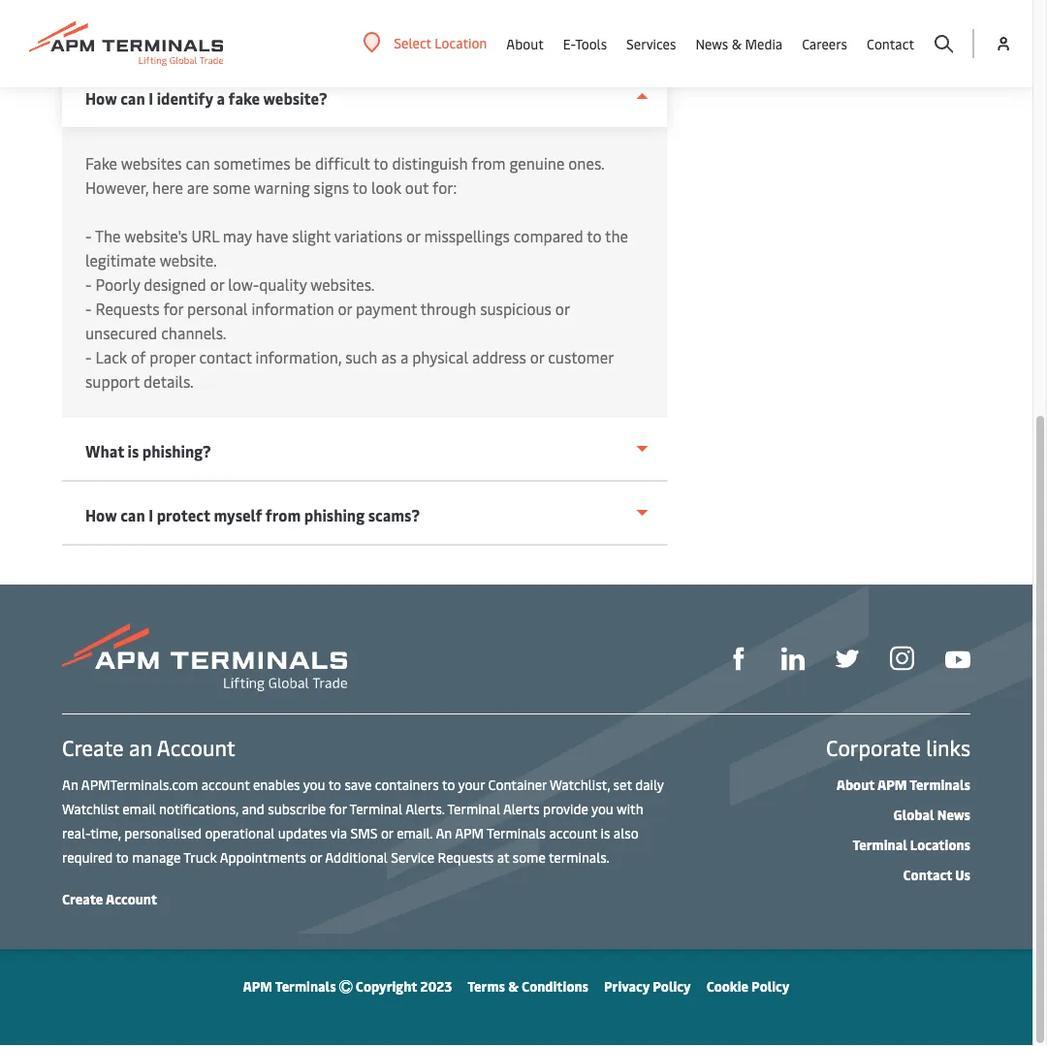 Task type: vqa. For each thing, say whether or not it's contained in the screenshot.
containers
yes



Task type: describe. For each thing, give the bounding box(es) containing it.
0 vertical spatial you
[[303, 775, 325, 793]]

linkedin__x28_alt_x29__3_ link
[[781, 644, 805, 670]]

low-
[[228, 274, 259, 295]]

e-
[[563, 34, 575, 53]]

with
[[617, 799, 643, 817]]

3 - from the top
[[85, 298, 92, 319]]

terms & conditions link
[[468, 976, 589, 995]]

watchlist,
[[550, 775, 610, 793]]

is inside an apmterminals.com account enables you to save containers to your container watchlist, set daily watchlist email notifications, and subscribe for terminal alerts. terminal alerts provide you with real-time, personalised operational updates via sms or email. an apm terminals account is also required to manage truck appointments or additional service requests at some terminals.
[[601, 823, 610, 842]]

variations
[[334, 225, 402, 246]]

as
[[381, 347, 397, 367]]

manage
[[132, 847, 181, 866]]

sometimes
[[214, 153, 290, 174]]

personal
[[187, 298, 248, 319]]

privacy
[[604, 976, 650, 995]]

real-
[[62, 823, 90, 842]]

to inside - the website's url may have slight variations or misspellings compared to the legitimate website. - poorly designed or low-quality websites. - requests for personal information or payment through suspicious or unsecured channels. - lack of proper contact information, such as a physical address or customer support details.
[[587, 225, 602, 246]]

1 horizontal spatial terminal
[[447, 799, 500, 817]]

sms
[[350, 823, 378, 842]]

apmterminals.com
[[81, 775, 198, 793]]

1 vertical spatial you
[[591, 799, 614, 817]]

from inside dropdown button
[[266, 505, 301, 526]]

additional
[[325, 847, 388, 866]]

address
[[472, 347, 526, 367]]

can inside fake websites can sometimes be difficult to distinguish from genuine ones. however, here are some warning signs to look out for:
[[186, 153, 210, 174]]

requests inside - the website's url may have slight variations or misspellings compared to the legitimate website. - poorly designed or low-quality websites. - requests for personal information or payment through suspicious or unsecured channels. - lack of proper contact information, such as a physical address or customer support details.
[[95, 298, 159, 319]]

news & media button
[[696, 0, 783, 87]]

services button
[[626, 0, 676, 87]]

unsecured
[[85, 322, 157, 343]]

0 vertical spatial account
[[157, 733, 235, 762]]

or right sms
[[381, 823, 393, 842]]

operational
[[205, 823, 275, 842]]

instagram image
[[890, 646, 914, 671]]

signs
[[314, 177, 349, 198]]

global news link
[[894, 805, 971, 823]]

what is phishing? button
[[62, 418, 668, 482]]

can for protect
[[120, 505, 145, 526]]

to left save
[[328, 775, 341, 793]]

create an account
[[62, 733, 235, 762]]

create account
[[62, 889, 157, 908]]

also
[[614, 823, 639, 842]]

an apmterminals.com account enables you to save containers to your container watchlist, set daily watchlist email notifications, and subscribe for terminal alerts. terminal alerts provide you with real-time, personalised operational updates via sms or email. an apm terminals account is also required to manage truck appointments or additional service requests at some terminals.
[[62, 775, 664, 866]]

notifications,
[[159, 799, 239, 817]]

information,
[[256, 347, 342, 367]]

terminal locations link
[[853, 835, 971, 853]]

warning
[[254, 177, 310, 198]]

website.
[[160, 250, 217, 271]]

terminal locations
[[853, 835, 971, 853]]

websites.
[[310, 274, 375, 295]]

0 horizontal spatial account
[[201, 775, 250, 793]]

however,
[[85, 177, 148, 198]]

terms & conditions
[[468, 976, 589, 995]]

cookie policy
[[707, 976, 790, 995]]

create account link
[[62, 889, 157, 908]]

contact
[[199, 347, 252, 367]]

contact button
[[867, 0, 914, 87]]

shape link
[[727, 644, 750, 670]]

copyright
[[356, 976, 417, 995]]

cookie policy link
[[707, 976, 790, 995]]

identify
[[157, 88, 213, 109]]

misspellings
[[424, 225, 510, 246]]

fake
[[85, 153, 117, 174]]

ⓒ
[[339, 976, 353, 995]]

corporate
[[826, 733, 921, 762]]

1 - from the top
[[85, 225, 92, 246]]

channels.
[[161, 322, 226, 343]]

poorly
[[95, 274, 140, 295]]

some inside fake websites can sometimes be difficult to distinguish from genuine ones. however, here are some warning signs to look out for:
[[213, 177, 251, 198]]

contact for contact
[[867, 34, 914, 53]]

tools
[[575, 34, 607, 53]]

select location button
[[363, 32, 487, 53]]

about apm terminals link
[[836, 775, 971, 793]]

global
[[894, 805, 934, 823]]

scams?
[[368, 505, 420, 526]]

twitter image
[[836, 647, 859, 670]]

apm inside an apmterminals.com account enables you to save containers to your container watchlist, set daily watchlist email notifications, and subscribe for terminal alerts. terminal alerts provide you with real-time, personalised operational updates via sms or email. an apm terminals account is also required to manage truck appointments or additional service requests at some terminals.
[[455, 823, 484, 842]]

or right 'address'
[[530, 347, 544, 367]]

select
[[394, 33, 431, 52]]

information
[[251, 298, 334, 319]]

email
[[122, 799, 156, 817]]

contact us
[[903, 865, 971, 883]]

privacy policy link
[[604, 976, 691, 995]]

phishing
[[304, 505, 365, 526]]

policy for cookie policy
[[752, 976, 790, 995]]

here
[[152, 177, 183, 198]]

0 horizontal spatial an
[[62, 775, 78, 793]]

difficult
[[315, 153, 370, 174]]

may
[[223, 225, 252, 246]]

of
[[131, 347, 146, 367]]

slight
[[292, 225, 331, 246]]

apm terminals ⓒ copyright 2023
[[243, 976, 452, 995]]

news & media
[[696, 34, 783, 53]]

4 - from the top
[[85, 347, 92, 367]]

terminals.
[[549, 847, 610, 866]]

ones.
[[568, 153, 605, 174]]

a inside dropdown button
[[217, 88, 225, 109]]

media
[[745, 34, 783, 53]]

provide
[[543, 799, 588, 817]]

updates
[[278, 823, 327, 842]]

news inside dropdown button
[[696, 34, 728, 53]]

service
[[391, 847, 435, 866]]

email.
[[397, 823, 433, 842]]

genuine
[[509, 153, 565, 174]]

1 vertical spatial account
[[106, 889, 157, 908]]

2 - from the top
[[85, 274, 92, 295]]

contact for contact us
[[903, 865, 952, 883]]

conditions
[[522, 976, 589, 995]]

the
[[605, 225, 628, 246]]

to left look
[[353, 177, 367, 198]]

how for how can i protect myself from phishing scams?
[[85, 505, 117, 526]]

enables
[[253, 775, 300, 793]]



Task type: locate. For each thing, give the bounding box(es) containing it.
i inside how can i protect myself from phishing scams? dropdown button
[[149, 505, 153, 526]]

to left the
[[587, 225, 602, 246]]

2 policy from the left
[[752, 976, 790, 995]]

terminal down global at the bottom
[[853, 835, 907, 853]]

is right what
[[128, 441, 139, 462]]

to
[[374, 153, 388, 174], [353, 177, 367, 198], [587, 225, 602, 246], [328, 775, 341, 793], [442, 775, 455, 793], [116, 847, 129, 866]]

1 vertical spatial i
[[149, 505, 153, 526]]

1 horizontal spatial from
[[472, 153, 506, 174]]

terminals
[[910, 775, 971, 793], [487, 823, 546, 842], [275, 976, 336, 995]]

0 vertical spatial can
[[120, 88, 145, 109]]

container
[[488, 775, 547, 793]]

fake
[[228, 88, 260, 109]]

how can i identify a fake website? button
[[62, 65, 668, 127]]

0 horizontal spatial requests
[[95, 298, 159, 319]]

for
[[163, 298, 183, 319], [329, 799, 347, 817]]

alerts.
[[405, 799, 445, 817]]

account
[[201, 775, 250, 793], [549, 823, 597, 842]]

how for how can i identify a fake website?
[[85, 88, 117, 109]]

can for identify
[[120, 88, 145, 109]]

& for news
[[732, 34, 742, 53]]

us
[[955, 865, 971, 883]]

1 vertical spatial apm
[[455, 823, 484, 842]]

1 vertical spatial an
[[436, 823, 452, 842]]

2 horizontal spatial apm
[[877, 775, 907, 793]]

0 horizontal spatial terminal
[[350, 799, 403, 817]]

can inside dropdown button
[[120, 505, 145, 526]]

or right variations at the left top of page
[[406, 225, 420, 246]]

requests inside an apmterminals.com account enables you to save containers to your container watchlist, set daily watchlist email notifications, and subscribe for terminal alerts. terminal alerts provide you with real-time, personalised operational updates via sms or email. an apm terminals account is also required to manage truck appointments or additional service requests at some terminals.
[[438, 847, 494, 866]]

from inside fake websites can sometimes be difficult to distinguish from genuine ones. however, here are some warning signs to look out for:
[[472, 153, 506, 174]]

0 vertical spatial account
[[201, 775, 250, 793]]

or up personal
[[210, 274, 224, 295]]

1 vertical spatial can
[[186, 153, 210, 174]]

1 vertical spatial from
[[266, 505, 301, 526]]

&
[[732, 34, 742, 53], [508, 976, 519, 995]]

locations
[[910, 835, 971, 853]]

how can i identify a fake website? element
[[62, 127, 668, 418]]

create left an
[[62, 733, 124, 762]]

& left media
[[732, 34, 742, 53]]

- left poorly on the top of page
[[85, 274, 92, 295]]

for inside - the website's url may have slight variations or misspellings compared to the legitimate website. - poorly designed or low-quality websites. - requests for personal information or payment through suspicious or unsecured channels. - lack of proper contact information, such as a physical address or customer support details.
[[163, 298, 183, 319]]

requests left at
[[438, 847, 494, 866]]

1 horizontal spatial policy
[[752, 976, 790, 995]]

requests up unsecured
[[95, 298, 159, 319]]

0 vertical spatial some
[[213, 177, 251, 198]]

0 vertical spatial how
[[85, 88, 117, 109]]

subscribe
[[268, 799, 326, 817]]

i left 'protect'
[[149, 505, 153, 526]]

1 vertical spatial is
[[601, 823, 610, 842]]

0 horizontal spatial you
[[303, 775, 325, 793]]

& inside news & media dropdown button
[[732, 34, 742, 53]]

1 how from the top
[[85, 88, 117, 109]]

can left 'protect'
[[120, 505, 145, 526]]

- left the
[[85, 225, 92, 246]]

create down required on the left of the page
[[62, 889, 103, 908]]

how inside dropdown button
[[85, 88, 117, 109]]

appointments
[[220, 847, 306, 866]]

from right myself
[[266, 505, 301, 526]]

personalised
[[124, 823, 202, 842]]

2 how from the top
[[85, 505, 117, 526]]

- left lack
[[85, 347, 92, 367]]

1 vertical spatial requests
[[438, 847, 494, 866]]

about apm terminals
[[836, 775, 971, 793]]

0 vertical spatial i
[[149, 88, 153, 109]]

proper
[[150, 347, 195, 367]]

or right suspicious
[[555, 298, 570, 319]]

0 vertical spatial about
[[506, 34, 544, 53]]

2023
[[420, 976, 452, 995]]

or
[[406, 225, 420, 246], [210, 274, 224, 295], [338, 298, 352, 319], [555, 298, 570, 319], [530, 347, 544, 367], [381, 823, 393, 842], [310, 847, 322, 866]]

1 vertical spatial about
[[836, 775, 875, 793]]

terminal down your
[[447, 799, 500, 817]]

daily
[[635, 775, 664, 793]]

contact
[[867, 34, 914, 53], [903, 865, 952, 883]]

0 vertical spatial &
[[732, 34, 742, 53]]

& right terms
[[508, 976, 519, 995]]

0 horizontal spatial is
[[128, 441, 139, 462]]

fake websites can sometimes be difficult to distinguish from genuine ones. however, here are some warning signs to look out for:
[[85, 153, 605, 198]]

is inside dropdown button
[[128, 441, 139, 462]]

you left with at the bottom right of the page
[[591, 799, 614, 817]]

about for about
[[506, 34, 544, 53]]

1 vertical spatial a
[[400, 347, 408, 367]]

1 create from the top
[[62, 733, 124, 762]]

1 horizontal spatial for
[[329, 799, 347, 817]]

you up subscribe
[[303, 775, 325, 793]]

1 i from the top
[[149, 88, 153, 109]]

terminals up global news
[[910, 775, 971, 793]]

to down "time,"
[[116, 847, 129, 866]]

an up 'watchlist'
[[62, 775, 78, 793]]

is left also
[[601, 823, 610, 842]]

about for about apm terminals
[[836, 775, 875, 793]]

contact down the locations
[[903, 865, 952, 883]]

some
[[213, 177, 251, 198], [513, 847, 546, 866]]

i inside how can i identify a fake website? dropdown button
[[149, 88, 153, 109]]

2 vertical spatial can
[[120, 505, 145, 526]]

0 horizontal spatial policy
[[653, 976, 691, 995]]

can left identify at top
[[120, 88, 145, 109]]

terminals down alerts
[[487, 823, 546, 842]]

services
[[626, 34, 676, 53]]

details.
[[144, 371, 194, 392]]

suspicious
[[480, 298, 552, 319]]

can up the are
[[186, 153, 210, 174]]

1 vertical spatial &
[[508, 976, 519, 995]]

news up the locations
[[937, 805, 971, 823]]

i left identify at top
[[149, 88, 153, 109]]

policy right cookie
[[752, 976, 790, 995]]

for down designed
[[163, 298, 183, 319]]

from left genuine
[[472, 153, 506, 174]]

what
[[85, 441, 124, 462]]

careers button
[[802, 0, 847, 87]]

1 horizontal spatial requests
[[438, 847, 494, 866]]

apm left ⓒ
[[243, 976, 273, 995]]

phishing?
[[142, 441, 211, 462]]

0 vertical spatial contact
[[867, 34, 914, 53]]

or down websites.
[[338, 298, 352, 319]]

0 vertical spatial terminals
[[910, 775, 971, 793]]

location
[[435, 33, 487, 52]]

some inside an apmterminals.com account enables you to save containers to your container watchlist, set daily watchlist email notifications, and subscribe for terminal alerts. terminal alerts provide you with real-time, personalised operational updates via sms or email. an apm terminals account is also required to manage truck appointments or additional service requests at some terminals.
[[513, 847, 546, 866]]

how down what
[[85, 505, 117, 526]]

1 horizontal spatial &
[[732, 34, 742, 53]]

via
[[330, 823, 347, 842]]

1 horizontal spatial you
[[591, 799, 614, 817]]

e-tools
[[563, 34, 607, 53]]

policy for privacy policy
[[653, 976, 691, 995]]

1 vertical spatial account
[[549, 823, 597, 842]]

or down updates
[[310, 847, 322, 866]]

have
[[256, 225, 288, 246]]

2 create from the top
[[62, 889, 103, 908]]

url
[[192, 225, 219, 246]]

1 horizontal spatial apm
[[455, 823, 484, 842]]

0 horizontal spatial from
[[266, 505, 301, 526]]

about left e-
[[506, 34, 544, 53]]

0 vertical spatial for
[[163, 298, 183, 319]]

1 vertical spatial create
[[62, 889, 103, 908]]

apmt footer logo image
[[62, 623, 347, 691]]

apm
[[877, 775, 907, 793], [455, 823, 484, 842], [243, 976, 273, 995]]

i for protect
[[149, 505, 153, 526]]

for up the via
[[329, 799, 347, 817]]

- the website's url may have slight variations or misspellings compared to the legitimate website. - poorly designed or low-quality websites. - requests for personal information or payment through suspicious or unsecured channels. - lack of proper contact information, such as a physical address or customer support details.
[[85, 225, 628, 392]]

create for create account
[[62, 889, 103, 908]]

to up look
[[374, 153, 388, 174]]

contact us link
[[903, 865, 971, 883]]

terminals inside an apmterminals.com account enables you to save containers to your container watchlist, set daily watchlist email notifications, and subscribe for terminal alerts. terminal alerts provide you with real-time, personalised operational updates via sms or email. an apm terminals account is also required to manage truck appointments or additional service requests at some terminals.
[[487, 823, 546, 842]]

facebook image
[[727, 647, 750, 670]]

0 horizontal spatial a
[[217, 88, 225, 109]]

how can i identify a fake website?
[[85, 88, 327, 109]]

1 horizontal spatial news
[[937, 805, 971, 823]]

how can i protect myself from phishing scams? button
[[62, 482, 668, 546]]

0 horizontal spatial &
[[508, 976, 519, 995]]

0 vertical spatial an
[[62, 775, 78, 793]]

how inside dropdown button
[[85, 505, 117, 526]]

account up terminals. at the right
[[549, 823, 597, 842]]

0 horizontal spatial terminals
[[275, 976, 336, 995]]

1 horizontal spatial account
[[549, 823, 597, 842]]

1 horizontal spatial about
[[836, 775, 875, 793]]

0 vertical spatial a
[[217, 88, 225, 109]]

0 vertical spatial requests
[[95, 298, 159, 319]]

about down corporate
[[836, 775, 875, 793]]

1 vertical spatial for
[[329, 799, 347, 817]]

protect
[[157, 505, 210, 526]]

i
[[149, 88, 153, 109], [149, 505, 153, 526]]

1 horizontal spatial terminals
[[487, 823, 546, 842]]

1 vertical spatial some
[[513, 847, 546, 866]]

you
[[303, 775, 325, 793], [591, 799, 614, 817]]

0 vertical spatial news
[[696, 34, 728, 53]]

a right "as"
[[400, 347, 408, 367]]

news left media
[[696, 34, 728, 53]]

0 vertical spatial from
[[472, 153, 506, 174]]

1 horizontal spatial an
[[436, 823, 452, 842]]

some right at
[[513, 847, 546, 866]]

contact right careers
[[867, 34, 914, 53]]

i for identify
[[149, 88, 153, 109]]

terminals left ⓒ
[[275, 976, 336, 995]]

watchlist
[[62, 799, 119, 817]]

0 horizontal spatial apm
[[243, 976, 273, 995]]

- up unsecured
[[85, 298, 92, 319]]

what is phishing?
[[85, 441, 211, 462]]

0 vertical spatial create
[[62, 733, 124, 762]]

2 vertical spatial terminals
[[275, 976, 336, 995]]

for inside an apmterminals.com account enables you to save containers to your container watchlist, set daily watchlist email notifications, and subscribe for terminal alerts. terminal alerts provide you with real-time, personalised operational updates via sms or email. an apm terminals account is also required to manage truck appointments or additional service requests at some terminals.
[[329, 799, 347, 817]]

about
[[506, 34, 544, 53], [836, 775, 875, 793]]

truck
[[184, 847, 217, 866]]

& for terms
[[508, 976, 519, 995]]

required
[[62, 847, 113, 866]]

2 horizontal spatial terminal
[[853, 835, 907, 853]]

apm up global at the bottom
[[877, 775, 907, 793]]

fill 44 link
[[836, 644, 859, 670]]

1 policy from the left
[[653, 976, 691, 995]]

how up fake
[[85, 88, 117, 109]]

0 vertical spatial apm
[[877, 775, 907, 793]]

a left fake in the top of the page
[[217, 88, 225, 109]]

out
[[405, 177, 429, 198]]

0 horizontal spatial some
[[213, 177, 251, 198]]

0 horizontal spatial about
[[506, 34, 544, 53]]

create for create an account
[[62, 733, 124, 762]]

designed
[[144, 274, 206, 295]]

some down sometimes
[[213, 177, 251, 198]]

account right an
[[157, 733, 235, 762]]

terms
[[468, 976, 505, 995]]

websites
[[121, 153, 182, 174]]

a inside - the website's url may have slight variations or misspellings compared to the legitimate website. - poorly designed or low-quality websites. - requests for personal information or payment through suspicious or unsecured channels. - lack of proper contact information, such as a physical address or customer support details.
[[400, 347, 408, 367]]

distinguish
[[392, 153, 468, 174]]

corporate links
[[826, 733, 971, 762]]

terminal up sms
[[350, 799, 403, 817]]

account down manage
[[106, 889, 157, 908]]

can inside dropdown button
[[120, 88, 145, 109]]

an right email.
[[436, 823, 452, 842]]

to left your
[[442, 775, 455, 793]]

0 vertical spatial is
[[128, 441, 139, 462]]

1 horizontal spatial a
[[400, 347, 408, 367]]

an
[[62, 775, 78, 793], [436, 823, 452, 842]]

0 horizontal spatial news
[[696, 34, 728, 53]]

quality
[[259, 274, 307, 295]]

apm down your
[[455, 823, 484, 842]]

0 horizontal spatial for
[[163, 298, 183, 319]]

policy right privacy
[[653, 976, 691, 995]]

2 horizontal spatial terminals
[[910, 775, 971, 793]]

1 horizontal spatial is
[[601, 823, 610, 842]]

careers
[[802, 34, 847, 53]]

1 vertical spatial how
[[85, 505, 117, 526]]

youtube image
[[945, 651, 971, 668]]

2 i from the top
[[149, 505, 153, 526]]

save
[[345, 775, 372, 793]]

linkedin image
[[781, 647, 805, 670]]

look
[[371, 177, 401, 198]]

set
[[613, 775, 632, 793]]

1 horizontal spatial some
[[513, 847, 546, 866]]

1 vertical spatial contact
[[903, 865, 952, 883]]

and
[[242, 799, 265, 817]]

account up notifications,
[[201, 775, 250, 793]]

2 vertical spatial apm
[[243, 976, 273, 995]]

1 vertical spatial news
[[937, 805, 971, 823]]

alerts
[[503, 799, 540, 817]]

are
[[187, 177, 209, 198]]

1 vertical spatial terminals
[[487, 823, 546, 842]]

be
[[294, 153, 311, 174]]



